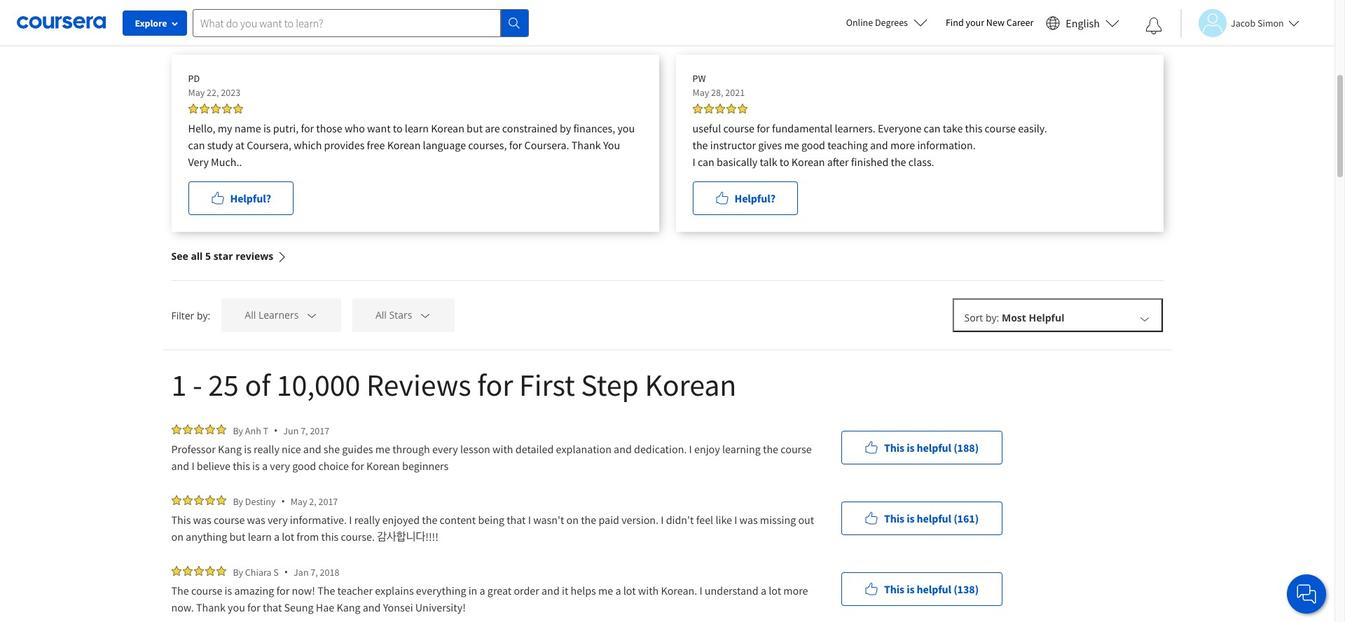 Task type: locate. For each thing, give the bounding box(es) containing it.
1 horizontal spatial really
[[354, 513, 380, 527]]

1 horizontal spatial can
[[698, 155, 715, 169]]

this for this is helpful (161)
[[884, 511, 905, 525]]

7, right jun
[[301, 424, 308, 437]]

the left class.
[[891, 155, 906, 169]]

more inside the course is amazing for now! the teacher explains everything in a great order and it helps me a lot with korean. i understand a lot more now. thank you for that seung hae kang and yonsei university!
[[784, 584, 808, 598]]

0 horizontal spatial lot
[[282, 530, 294, 544]]

coursera,
[[247, 138, 291, 152]]

to inside useful course for fundamental learners. everyone can take this course easily. the instructor gives me good teaching and more information. i can basically talk to korean after finished the class.
[[780, 155, 789, 169]]

1 vertical spatial good
[[292, 459, 316, 473]]

was down destiny
[[247, 513, 265, 527]]

study
[[207, 138, 233, 152]]

see all 5 star reviews button
[[171, 232, 287, 280]]

0 vertical spatial 7,
[[301, 424, 308, 437]]

0 horizontal spatial this
[[233, 459, 250, 473]]

(138)
[[954, 582, 979, 596]]

didn't
[[666, 513, 694, 527]]

this inside button
[[884, 582, 905, 596]]

1 helpful from the top
[[917, 440, 952, 454]]

useful course for fundamental learners. everyone can take this course easily. the instructor gives me good teaching and more information. i can basically talk to korean after finished the class.
[[693, 121, 1047, 169]]

korean inside useful course for fundamental learners. everyone can take this course easily. the instructor gives me good teaching and more information. i can basically talk to korean after finished the class.
[[792, 155, 825, 169]]

online degrees button
[[835, 7, 939, 38]]

1 horizontal spatial kang
[[337, 600, 361, 615]]

2 vertical spatial •
[[284, 565, 288, 579]]

1 horizontal spatial by:
[[986, 311, 999, 324]]

for inside useful course for fundamental learners. everyone can take this course easily. the instructor gives me good teaching and more information. i can basically talk to korean after finished the class.
[[757, 121, 770, 135]]

2017 up she
[[310, 424, 329, 437]]

really down t
[[254, 442, 279, 456]]

2 by from the top
[[233, 495, 243, 508]]

by: right filter
[[197, 309, 210, 322]]

version.
[[622, 513, 659, 527]]

1 horizontal spatial may
[[291, 495, 307, 508]]

3 helpful from the top
[[917, 582, 952, 596]]

chevron down image
[[419, 309, 432, 322]]

1 vertical spatial more
[[784, 584, 808, 598]]

sort
[[965, 311, 983, 324]]

you up you
[[618, 121, 635, 135]]

i right korean.
[[700, 584, 703, 598]]

pw may 28, 2021
[[693, 72, 745, 99]]

good inside "professor kang is really nice and she guides me through every lesson with detailed explanation and dedication. i enjoy learning the course and i believe this is a very good choice for korean beginners"
[[292, 459, 316, 473]]

2 all from the left
[[376, 309, 387, 322]]

1 horizontal spatial 7,
[[311, 566, 318, 578]]

to
[[393, 121, 403, 135], [780, 155, 789, 169]]

that down amazing
[[263, 600, 282, 615]]

2 vertical spatial by
[[233, 566, 243, 578]]

0 horizontal spatial kang
[[218, 442, 242, 456]]

i down the useful
[[693, 155, 696, 169]]

good
[[802, 138, 825, 152], [292, 459, 316, 473]]

you
[[603, 138, 620, 152]]

this for this is helpful (188)
[[884, 440, 905, 454]]

helpful? button down 'much..'
[[188, 181, 294, 215]]

you
[[618, 121, 635, 135], [228, 600, 245, 615]]

this inside 'button'
[[884, 511, 905, 525]]

the right learning on the right
[[763, 442, 779, 456]]

and up finished
[[870, 138, 888, 152]]

1 vertical spatial by
[[233, 495, 243, 508]]

2 vertical spatial this
[[321, 530, 339, 544]]

1 vertical spatial reviews
[[236, 249, 273, 263]]

this for this was course was very informative. i really enjoyed the content being that i wasn't on the paid version. i didn't feel like i was missing out on anything but learn a lot from this course. 감사합니다!!!!
[[171, 513, 191, 527]]

helpful inside button
[[917, 440, 952, 454]]

helpful? down 'much..'
[[230, 191, 271, 205]]

a down t
[[262, 459, 268, 473]]

that inside this was course was very informative. i really enjoyed the content being that i wasn't on the paid version. i didn't feel like i was missing out on anything but learn a lot from this course. 감사합니다!!!!
[[507, 513, 526, 527]]

filled star image
[[211, 104, 220, 114], [222, 104, 232, 114], [233, 104, 243, 114], [704, 104, 714, 114], [726, 104, 736, 114], [737, 104, 747, 114], [194, 425, 204, 434], [205, 425, 215, 434], [216, 425, 226, 434], [171, 495, 181, 505], [171, 566, 181, 576], [194, 566, 204, 576], [205, 566, 215, 576]]

who
[[345, 121, 365, 135]]

7, inside the by chiara s • jan 7, 2018
[[311, 566, 318, 578]]

0 vertical spatial me
[[784, 138, 799, 152]]

a right helps
[[615, 584, 621, 598]]

chevron down image
[[305, 309, 318, 322], [1138, 313, 1151, 325]]

0 vertical spatial really
[[254, 442, 279, 456]]

1 by from the top
[[233, 424, 243, 437]]

helpful left (188)
[[917, 440, 952, 454]]

1 vertical spatial •
[[281, 495, 285, 508]]

by for really
[[233, 424, 243, 437]]

really inside "professor kang is really nice and she guides me through every lesson with detailed explanation and dedication. i enjoy learning the course and i believe this is a very good choice for korean beginners"
[[254, 442, 279, 456]]

1 vertical spatial this
[[233, 459, 250, 473]]

helpful left (138)
[[917, 582, 952, 596]]

informative.
[[290, 513, 347, 527]]

information.
[[917, 138, 976, 152]]

to right "want"
[[393, 121, 403, 135]]

by left destiny
[[233, 495, 243, 508]]

1 vertical spatial that
[[263, 600, 282, 615]]

much..
[[211, 155, 242, 169]]

destiny
[[245, 495, 276, 508]]

but inside hello, my name is putri, for those who want to learn korean but are constrained by finances, you can study at coursera, which provides free korean language courses, for coursera. thank you very much..
[[467, 121, 483, 135]]

your
[[966, 16, 985, 29]]

2 horizontal spatial may
[[693, 86, 709, 99]]

that
[[507, 513, 526, 527], [263, 600, 282, 615]]

from
[[297, 530, 319, 544]]

kang up believe
[[218, 442, 242, 456]]

very
[[270, 459, 290, 473], [268, 513, 288, 527]]

1 vertical spatial you
[[228, 600, 245, 615]]

this inside button
[[884, 440, 905, 454]]

was up anything in the bottom of the page
[[193, 513, 211, 527]]

me down fundamental
[[784, 138, 799, 152]]

finished
[[851, 155, 889, 169]]

i left 'didn't'
[[661, 513, 664, 527]]

0 horizontal spatial with
[[493, 442, 513, 456]]

0 vertical spatial on
[[567, 513, 579, 527]]

all left stars
[[376, 309, 387, 322]]

this right believe
[[233, 459, 250, 473]]

this was course was very informative. i really enjoyed the content being that i wasn't on the paid version. i didn't feel like i was missing out on anything but learn a lot from this course. 감사합니다!!!!
[[171, 513, 817, 544]]

find your new career
[[946, 16, 1034, 29]]

like
[[716, 513, 732, 527]]

korean left after on the right top of the page
[[792, 155, 825, 169]]

the
[[171, 584, 189, 598], [318, 584, 335, 598]]

gives
[[758, 138, 782, 152]]

by
[[233, 424, 243, 437], [233, 495, 243, 508], [233, 566, 243, 578]]

• right t
[[274, 424, 278, 437]]

by inside the by chiara s • jan 7, 2018
[[233, 566, 243, 578]]

1 horizontal spatial thank
[[572, 138, 601, 152]]

2 horizontal spatial me
[[784, 138, 799, 152]]

very inside this was course was very informative. i really enjoyed the content being that i wasn't on the paid version. i didn't feel like i was missing out on anything but learn a lot from this course. 감사합니다!!!!
[[268, 513, 288, 527]]

1 all from the left
[[245, 309, 256, 322]]

very
[[188, 155, 209, 169]]

1 vertical spatial learn
[[248, 530, 272, 544]]

1 vertical spatial helpful
[[917, 511, 952, 525]]

0 horizontal spatial to
[[393, 121, 403, 135]]

choice
[[318, 459, 349, 473]]

2017 inside by anh t • jun 7, 2017
[[310, 424, 329, 437]]

all learners button
[[222, 298, 341, 332]]

2017 right 2,
[[318, 495, 338, 508]]

yonsei
[[383, 600, 413, 615]]

good inside useful course for fundamental learners. everyone can take this course easily. the instructor gives me good teaching and more information. i can basically talk to korean after finished the class.
[[802, 138, 825, 152]]

What do you want to learn? text field
[[193, 9, 501, 37]]

1 vertical spatial on
[[171, 530, 184, 544]]

can
[[924, 121, 941, 135], [188, 138, 205, 152], [698, 155, 715, 169]]

course right learning on the right
[[781, 442, 812, 456]]

2017
[[310, 424, 329, 437], [318, 495, 338, 508]]

0 horizontal spatial 7,
[[301, 424, 308, 437]]

i inside useful course for fundamental learners. everyone can take this course easily. the instructor gives me good teaching and more information. i can basically talk to korean after finished the class.
[[693, 155, 696, 169]]

1 was from the left
[[193, 513, 211, 527]]

me right the guides
[[375, 442, 390, 456]]

great
[[488, 584, 512, 598]]

more right understand
[[784, 584, 808, 598]]

really up course.
[[354, 513, 380, 527]]

more down everyone
[[891, 138, 915, 152]]

0 horizontal spatial on
[[171, 530, 184, 544]]

by inside by destiny • may 2, 2017
[[233, 495, 243, 508]]

to right talk
[[780, 155, 789, 169]]

1 horizontal spatial more
[[891, 138, 915, 152]]

content
[[440, 513, 476, 527]]

kang inside the course is amazing for now! the teacher explains everything in a great order and it helps me a lot with korean. i understand a lot more now. thank you for that seung hae kang and yonsei university!
[[337, 600, 361, 615]]

this down informative.
[[321, 530, 339, 544]]

helpful? button
[[188, 181, 294, 215], [693, 181, 798, 215]]

28,
[[711, 86, 723, 99]]

see
[[171, 249, 188, 263]]

explanation
[[556, 442, 612, 456]]

those
[[316, 121, 342, 135]]

1 horizontal spatial with
[[638, 584, 659, 598]]

2017 inside by destiny • may 2, 2017
[[318, 495, 338, 508]]

thank right the now.
[[196, 600, 226, 615]]

this inside this was course was very informative. i really enjoyed the content being that i wasn't on the paid version. i didn't feel like i was missing out on anything but learn a lot from this course. 감사합니다!!!!
[[171, 513, 191, 527]]

2018
[[320, 566, 339, 578]]

1 horizontal spatial on
[[567, 513, 579, 527]]

top reviews
[[171, 0, 323, 39]]

by for amazing
[[233, 566, 243, 578]]

lot right helps
[[623, 584, 636, 598]]

show notifications image
[[1146, 18, 1162, 34]]

for down amazing
[[247, 600, 261, 615]]

1 vertical spatial 2017
[[318, 495, 338, 508]]

0 horizontal spatial you
[[228, 600, 245, 615]]

the down the useful
[[693, 138, 708, 152]]

can left take
[[924, 121, 941, 135]]

0 horizontal spatial learn
[[248, 530, 272, 544]]

all left learners
[[245, 309, 256, 322]]

by left chiara
[[233, 566, 243, 578]]

by left the anh in the left bottom of the page
[[233, 424, 243, 437]]

0 horizontal spatial really
[[254, 442, 279, 456]]

may for pw
[[693, 86, 709, 99]]

guides
[[342, 442, 373, 456]]

course up the now.
[[191, 584, 222, 598]]

1 vertical spatial very
[[268, 513, 288, 527]]

is inside this is helpful (188) button
[[907, 440, 915, 454]]

1 vertical spatial with
[[638, 584, 659, 598]]

thank down finances,
[[572, 138, 601, 152]]

course left "easily."
[[985, 121, 1016, 135]]

2 helpful? button from the left
[[693, 181, 798, 215]]

name
[[234, 121, 261, 135]]

i left wasn't
[[528, 513, 531, 527]]

a
[[262, 459, 268, 473], [274, 530, 280, 544], [480, 584, 485, 598], [615, 584, 621, 598], [761, 584, 767, 598]]

may inside the pw may 28, 2021
[[693, 86, 709, 99]]

0 horizontal spatial that
[[263, 600, 282, 615]]

3 by from the top
[[233, 566, 243, 578]]

with inside "professor kang is really nice and she guides me through every lesson with detailed explanation and dedication. i enjoy learning the course and i believe this is a very good choice for korean beginners"
[[493, 442, 513, 456]]

1 vertical spatial can
[[188, 138, 205, 152]]

0 vertical spatial you
[[618, 121, 635, 135]]

2021
[[725, 86, 745, 99]]

0 horizontal spatial by:
[[197, 309, 210, 322]]

1 horizontal spatial this
[[321, 530, 339, 544]]

lesson
[[460, 442, 490, 456]]

0 vertical spatial with
[[493, 442, 513, 456]]

1 horizontal spatial helpful? button
[[693, 181, 798, 215]]

but right anything in the bottom of the page
[[229, 530, 246, 544]]

1 horizontal spatial good
[[802, 138, 825, 152]]

was right like
[[740, 513, 758, 527]]

helpful? button down basically
[[693, 181, 798, 215]]

0 vertical spatial thank
[[572, 138, 601, 152]]

1 horizontal spatial you
[[618, 121, 635, 135]]

1 vertical spatial to
[[780, 155, 789, 169]]

learning
[[722, 442, 761, 456]]

may left 2,
[[291, 495, 307, 508]]

this inside "professor kang is really nice and she guides me through every lesson with detailed explanation and dedication. i enjoy learning the course and i believe this is a very good choice for korean beginners"
[[233, 459, 250, 473]]

0 horizontal spatial good
[[292, 459, 316, 473]]

this is helpful (161)
[[884, 511, 979, 525]]

1 horizontal spatial was
[[247, 513, 265, 527]]

korean down the guides
[[367, 459, 400, 473]]

more inside useful course for fundamental learners. everyone can take this course easily. the instructor gives me good teaching and more information. i can basically talk to korean after finished the class.
[[891, 138, 915, 152]]

for down "constrained"
[[509, 138, 522, 152]]

this is helpful (161) button
[[841, 501, 1002, 535]]

7,
[[301, 424, 308, 437], [311, 566, 318, 578]]

2 vertical spatial me
[[598, 584, 613, 598]]

this right take
[[965, 121, 983, 135]]

0 horizontal spatial but
[[229, 530, 246, 544]]

helpful for (138)
[[917, 582, 952, 596]]

korean inside "professor kang is really nice and she guides me through every lesson with detailed explanation and dedication. i enjoy learning the course and i believe this is a very good choice for korean beginners"
[[367, 459, 400, 473]]

me inside the course is amazing for now! the teacher explains everything in a great order and it helps me a lot with korean. i understand a lot more now. thank you for that seung hae kang and yonsei university!
[[598, 584, 613, 598]]

me
[[784, 138, 799, 152], [375, 442, 390, 456], [598, 584, 613, 598]]

0 vertical spatial learn
[[405, 121, 429, 135]]

0 vertical spatial helpful
[[917, 440, 952, 454]]

• right s
[[284, 565, 288, 579]]

is inside the course is amazing for now! the teacher explains everything in a great order and it helps me a lot with korean. i understand a lot more now. thank you for that seung hae kang and yonsei university!
[[225, 584, 232, 598]]

simon
[[1258, 16, 1284, 29]]

that inside the course is amazing for now! the teacher explains everything in a great order and it helps me a lot with korean. i understand a lot more now. thank you for that seung hae kang and yonsei university!
[[263, 600, 282, 615]]

all learners
[[245, 309, 299, 322]]

helpful inside 'button'
[[917, 511, 952, 525]]

with left korean.
[[638, 584, 659, 598]]

basically
[[717, 155, 758, 169]]

0 vertical spatial this
[[965, 121, 983, 135]]

course up anything in the bottom of the page
[[214, 513, 245, 527]]

this is helpful (188)
[[884, 440, 979, 454]]

0 vertical spatial •
[[274, 424, 278, 437]]

course
[[723, 121, 755, 135], [985, 121, 1016, 135], [781, 442, 812, 456], [214, 513, 245, 527], [191, 584, 222, 598]]

and inside useful course for fundamental learners. everyone can take this course easily. the instructor gives me good teaching and more information. i can basically talk to korean after finished the class.
[[870, 138, 888, 152]]

1 vertical spatial really
[[354, 513, 380, 527]]

1 vertical spatial but
[[229, 530, 246, 544]]

this is helpful (138)
[[884, 582, 979, 596]]

7, inside by anh t • jun 7, 2017
[[301, 424, 308, 437]]

learn up language
[[405, 121, 429, 135]]

1 horizontal spatial to
[[780, 155, 789, 169]]

good down nice
[[292, 459, 316, 473]]

kang down the teacher
[[337, 600, 361, 615]]

1 helpful? from the left
[[230, 191, 271, 205]]

s
[[274, 566, 279, 578]]

lot right understand
[[769, 584, 781, 598]]

(188)
[[954, 440, 979, 454]]

0 vertical spatial very
[[270, 459, 290, 473]]

by: for sort
[[986, 311, 999, 324]]

0 horizontal spatial was
[[193, 513, 211, 527]]

1 vertical spatial thank
[[196, 600, 226, 615]]

nice
[[282, 442, 301, 456]]

7, for now!
[[311, 566, 318, 578]]

really
[[254, 442, 279, 456], [354, 513, 380, 527]]

for up gives
[[757, 121, 770, 135]]

filled star image
[[188, 104, 198, 114], [199, 104, 209, 114], [693, 104, 702, 114], [715, 104, 725, 114], [171, 425, 181, 434], [183, 425, 192, 434], [183, 495, 192, 505], [194, 495, 204, 505], [205, 495, 215, 505], [216, 495, 226, 505], [183, 566, 192, 576], [216, 566, 226, 576]]

on left anything in the bottom of the page
[[171, 530, 184, 544]]

helpful? down talk
[[735, 191, 776, 205]]

0 vertical spatial that
[[507, 513, 526, 527]]

on right wasn't
[[567, 513, 579, 527]]

course.
[[341, 530, 375, 544]]

3 was from the left
[[740, 513, 758, 527]]

hello, my name is putri, for those who want to learn korean but are constrained by finances, you can study at coursera, which provides free korean language courses, for coursera. thank you very much..
[[188, 121, 635, 169]]

0 horizontal spatial the
[[171, 584, 189, 598]]

2 helpful from the top
[[917, 511, 952, 525]]

2 vertical spatial can
[[698, 155, 715, 169]]

a inside this was course was very informative. i really enjoyed the content being that i wasn't on the paid version. i didn't feel like i was missing out on anything but learn a lot from this course. 감사합니다!!!!
[[274, 530, 280, 544]]

0 vertical spatial 2017
[[310, 424, 329, 437]]

2 vertical spatial helpful
[[917, 582, 952, 596]]

the up the now.
[[171, 584, 189, 598]]

that right being
[[507, 513, 526, 527]]

None search field
[[193, 9, 529, 37]]

may down pw
[[693, 86, 709, 99]]

by: right the sort
[[986, 311, 999, 324]]

0 vertical spatial but
[[467, 121, 483, 135]]

and left it
[[542, 584, 560, 598]]

7, right jan
[[311, 566, 318, 578]]

0 vertical spatial kang
[[218, 442, 242, 456]]

you down amazing
[[228, 600, 245, 615]]

1 horizontal spatial but
[[467, 121, 483, 135]]

0 horizontal spatial helpful?
[[230, 191, 271, 205]]

2 horizontal spatial lot
[[769, 584, 781, 598]]

2 horizontal spatial can
[[924, 121, 941, 135]]

sort by: most helpful
[[965, 311, 1065, 324]]

helpful inside button
[[917, 582, 952, 596]]

may down pd
[[188, 86, 205, 99]]

0 horizontal spatial may
[[188, 86, 205, 99]]

me right helps
[[598, 584, 613, 598]]

learn inside this was course was very informative. i really enjoyed the content being that i wasn't on the paid version. i didn't feel like i was missing out on anything but learn a lot from this course. 감사합니다!!!!
[[248, 530, 272, 544]]

0 horizontal spatial more
[[784, 584, 808, 598]]

0 horizontal spatial helpful? button
[[188, 181, 294, 215]]

0 vertical spatial to
[[393, 121, 403, 135]]

1 horizontal spatial all
[[376, 309, 387, 322]]

is inside the this is helpful (161) 'button'
[[907, 511, 915, 525]]

• right destiny
[[281, 495, 285, 508]]

but
[[467, 121, 483, 135], [229, 530, 246, 544]]

1 horizontal spatial that
[[507, 513, 526, 527]]

감사합니다!!!!
[[377, 530, 439, 544]]

0 vertical spatial good
[[802, 138, 825, 152]]

enjoy
[[694, 442, 720, 456]]

can up very
[[188, 138, 205, 152]]

0 horizontal spatial me
[[375, 442, 390, 456]]

0 horizontal spatial can
[[188, 138, 205, 152]]

0 vertical spatial by
[[233, 424, 243, 437]]

and left dedication.
[[614, 442, 632, 456]]

but inside this was course was very informative. i really enjoyed the content being that i wasn't on the paid version. i didn't feel like i was missing out on anything but learn a lot from this course. 감사합니다!!!!
[[229, 530, 246, 544]]

a left from
[[274, 530, 280, 544]]

the up hae
[[318, 584, 335, 598]]

can inside hello, my name is putri, for those who want to learn korean but are constrained by finances, you can study at coursera, which provides free korean language courses, for coursera. thank you very much..
[[188, 138, 205, 152]]

this is helpful (138) button
[[841, 572, 1002, 606]]

may for pd
[[188, 86, 205, 99]]

1 horizontal spatial learn
[[405, 121, 429, 135]]

with right lesson
[[493, 442, 513, 456]]

2 horizontal spatial this
[[965, 121, 983, 135]]

reviews
[[367, 366, 471, 404]]

korean up enjoy
[[645, 366, 737, 404]]

22,
[[207, 86, 219, 99]]

2 horizontal spatial was
[[740, 513, 758, 527]]

may inside 'pd may 22, 2023'
[[188, 86, 205, 99]]

1 vertical spatial me
[[375, 442, 390, 456]]

very inside "professor kang is really nice and she guides me through every lesson with detailed explanation and dedication. i enjoy learning the course and i believe this is a very good choice for korean beginners"
[[270, 459, 290, 473]]

1 horizontal spatial me
[[598, 584, 613, 598]]

learn down destiny
[[248, 530, 272, 544]]

very down nice
[[270, 459, 290, 473]]

me inside "professor kang is really nice and she guides me through every lesson with detailed explanation and dedication. i enjoy learning the course and i believe this is a very good choice for korean beginners"
[[375, 442, 390, 456]]

at
[[235, 138, 245, 152]]

1 horizontal spatial the
[[318, 584, 335, 598]]

it
[[562, 584, 568, 598]]

but left are
[[467, 121, 483, 135]]

helpful left (161)
[[917, 511, 952, 525]]

1 vertical spatial kang
[[337, 600, 361, 615]]

all for all learners
[[245, 309, 256, 322]]

may inside by destiny • may 2, 2017
[[291, 495, 307, 508]]

paid
[[599, 513, 619, 527]]

for inside "professor kang is really nice and she guides me through every lesson with detailed explanation and dedication. i enjoy learning the course and i believe this is a very good choice for korean beginners"
[[351, 459, 364, 473]]

is inside hello, my name is putri, for those who want to learn korean but are constrained by finances, you can study at coursera, which provides free korean language courses, for coursera. thank you very much..
[[263, 121, 271, 135]]

fundamental
[[772, 121, 833, 135]]

0 horizontal spatial thank
[[196, 600, 226, 615]]

thank inside the course is amazing for now! the teacher explains everything in a great order and it helps me a lot with korean. i understand a lot more now. thank you for that seung hae kang and yonsei university!
[[196, 600, 226, 615]]

most
[[1002, 311, 1026, 324]]

by inside by anh t • jun 7, 2017
[[233, 424, 243, 437]]

and
[[870, 138, 888, 152], [303, 442, 321, 456], [614, 442, 632, 456], [171, 459, 189, 473], [542, 584, 560, 598], [363, 600, 381, 615]]



Task type: describe. For each thing, give the bounding box(es) containing it.
course inside "professor kang is really nice and she guides me through every lesson with detailed explanation and dedication. i enjoy learning the course and i believe this is a very good choice for korean beginners"
[[781, 442, 812, 456]]

2 helpful? from the left
[[735, 191, 776, 205]]

i inside the course is amazing for now! the teacher explains everything in a great order and it helps me a lot with korean. i understand a lot more now. thank you for that seung hae kang and yonsei university!
[[700, 584, 703, 598]]

25
[[208, 366, 239, 404]]

chevron down image inside all learners button
[[305, 309, 318, 322]]

feel
[[696, 513, 713, 527]]

after
[[827, 155, 849, 169]]

my
[[218, 121, 232, 135]]

the up 감사합니다!!!!
[[422, 513, 437, 527]]

0 vertical spatial reviews
[[226, 0, 323, 39]]

new
[[986, 16, 1005, 29]]

anh
[[245, 424, 261, 437]]

1 horizontal spatial lot
[[623, 584, 636, 598]]

0 vertical spatial can
[[924, 121, 941, 135]]

a right understand
[[761, 584, 767, 598]]

learners.
[[835, 121, 876, 135]]

dedication.
[[634, 442, 687, 456]]

5
[[205, 249, 211, 263]]

7, for and
[[301, 424, 308, 437]]

chat with us image
[[1296, 583, 1318, 605]]

which
[[294, 138, 322, 152]]

take
[[943, 121, 963, 135]]

to inside hello, my name is putri, for those who want to learn korean but are constrained by finances, you can study at coursera, which provides free korean language courses, for coursera. thank you very much..
[[393, 121, 403, 135]]

free
[[367, 138, 385, 152]]

• for for
[[284, 565, 288, 579]]

2 was from the left
[[247, 513, 265, 527]]

anything
[[186, 530, 227, 544]]

this for this is helpful (138)
[[884, 582, 905, 596]]

korean up language
[[431, 121, 465, 135]]

helps
[[571, 584, 596, 598]]

this inside this was course was very informative. i really enjoyed the content being that i wasn't on the paid version. i didn't feel like i was missing out on anything but learn a lot from this course. 감사합니다!!!!
[[321, 530, 339, 544]]

by: for filter
[[197, 309, 210, 322]]

jan
[[294, 566, 309, 578]]

degrees
[[875, 16, 908, 29]]

helpful for (161)
[[917, 511, 952, 525]]

now!
[[292, 584, 315, 598]]

stars
[[389, 309, 412, 322]]

she
[[324, 442, 340, 456]]

jacob simon button
[[1181, 9, 1300, 37]]

this inside useful course for fundamental learners. everyone can take this course easily. the instructor gives me good teaching and more information. i can basically talk to korean after finished the class.
[[965, 121, 983, 135]]

a right in
[[480, 584, 485, 598]]

2 the from the left
[[318, 584, 335, 598]]

the course is amazing for now! the teacher explains everything in a great order and it helps me a lot with korean. i understand a lot more now. thank you for that seung hae kang and yonsei university!
[[171, 584, 811, 615]]

-
[[193, 366, 202, 404]]

and down the teacher
[[363, 600, 381, 615]]

constrained
[[502, 121, 558, 135]]

detailed
[[516, 442, 554, 456]]

and left she
[[303, 442, 321, 456]]

course inside this was course was very informative. i really enjoyed the content being that i wasn't on the paid version. i didn't feel like i was missing out on anything but learn a lot from this course. 감사합니다!!!!
[[214, 513, 245, 527]]

explains
[[375, 584, 414, 598]]

all for all stars
[[376, 309, 387, 322]]

amazing
[[234, 584, 274, 598]]

and down professor
[[171, 459, 189, 473]]

10,000
[[277, 366, 360, 404]]

the inside "professor kang is really nice and she guides me through every lesson with detailed explanation and dedication. i enjoy learning the course and i believe this is a very good choice for korean beginners"
[[763, 442, 779, 456]]

enjoyed
[[382, 513, 420, 527]]

missing
[[760, 513, 796, 527]]

1 the from the left
[[171, 584, 189, 598]]

by
[[560, 121, 571, 135]]

reviews inside button
[[236, 249, 273, 263]]

(161)
[[954, 511, 979, 525]]

being
[[478, 513, 504, 527]]

career
[[1007, 16, 1034, 29]]

all
[[191, 249, 203, 263]]

for up which
[[301, 121, 314, 135]]

explore
[[135, 17, 167, 29]]

find your new career link
[[939, 14, 1041, 32]]

thank inside hello, my name is putri, for those who want to learn korean but are constrained by finances, you can study at coursera, which provides free korean language courses, for coursera. thank you very much..
[[572, 138, 601, 152]]

pd may 22, 2023
[[188, 72, 240, 99]]

i right like
[[734, 513, 737, 527]]

jacob
[[1231, 16, 1256, 29]]

finances,
[[573, 121, 615, 135]]

korean right free
[[387, 138, 421, 152]]

i down professor
[[192, 459, 195, 473]]

you inside hello, my name is putri, for those who want to learn korean but are constrained by finances, you can study at coursera, which provides free korean language courses, for coursera. thank you very much..
[[618, 121, 635, 135]]

professor kang is really nice and she guides me through every lesson with detailed explanation and dedication. i enjoy learning the course and i believe this is a very good choice for korean beginners
[[171, 442, 814, 473]]

the left the paid
[[581, 513, 596, 527]]

by for was
[[233, 495, 243, 508]]

chiara
[[245, 566, 272, 578]]

teaching
[[828, 138, 868, 152]]

all stars
[[376, 309, 412, 322]]

hello,
[[188, 121, 215, 135]]

a inside "professor kang is really nice and she guides me through every lesson with detailed explanation and dedication. i enjoy learning the course and i believe this is a very good choice for korean beginners"
[[262, 459, 268, 473]]

really inside this was course was very informative. i really enjoyed the content being that i wasn't on the paid version. i didn't feel like i was missing out on anything but learn a lot from this course. 감사합니다!!!!
[[354, 513, 380, 527]]

1 horizontal spatial chevron down image
[[1138, 313, 1151, 325]]

you inside the course is amazing for now! the teacher explains everything in a great order and it helps me a lot with korean. i understand a lot more now. thank you for that seung hae kang and yonsei university!
[[228, 600, 245, 615]]

t
[[263, 424, 268, 437]]

by anh t • jun 7, 2017
[[233, 424, 329, 437]]

for left first
[[477, 366, 513, 404]]

of
[[245, 366, 270, 404]]

this is helpful (188) button
[[841, 431, 1002, 464]]

now.
[[171, 600, 194, 615]]

explore button
[[123, 11, 187, 36]]

1 helpful? button from the left
[[188, 181, 294, 215]]

2023
[[221, 86, 240, 99]]

jun
[[283, 424, 299, 437]]

helpful
[[1029, 311, 1065, 324]]

teacher
[[337, 584, 373, 598]]

for down the by chiara s • jan 7, 2018
[[276, 584, 290, 598]]

first
[[519, 366, 575, 404]]

2,
[[309, 495, 316, 508]]

useful
[[693, 121, 721, 135]]

coursera image
[[17, 11, 106, 34]]

course up instructor
[[723, 121, 755, 135]]

i up course.
[[349, 513, 352, 527]]

is inside this is helpful (138) button
[[907, 582, 915, 596]]

1
[[171, 366, 187, 404]]

helpful for (188)
[[917, 440, 952, 454]]

me inside useful course for fundamental learners. everyone can take this course easily. the instructor gives me good teaching and more information. i can basically talk to korean after finished the class.
[[784, 138, 799, 152]]

professor
[[171, 442, 216, 456]]

everything
[[416, 584, 466, 598]]

learn inside hello, my name is putri, for those who want to learn korean but are constrained by finances, you can study at coursera, which provides free korean language courses, for coursera. thank you very much..
[[405, 121, 429, 135]]

course inside the course is amazing for now! the teacher explains everything in a great order and it helps me a lot with korean. i understand a lot more now. thank you for that seung hae kang and yonsei university!
[[191, 584, 222, 598]]

online
[[846, 16, 873, 29]]

filter
[[171, 309, 194, 322]]

in
[[469, 584, 477, 598]]

• for nice
[[274, 424, 278, 437]]

i left enjoy
[[689, 442, 692, 456]]

with inside the course is amazing for now! the teacher explains everything in a great order and it helps me a lot with korean. i understand a lot more now. thank you for that seung hae kang and yonsei university!
[[638, 584, 659, 598]]

seung
[[284, 600, 314, 615]]

university!
[[415, 600, 466, 615]]

lot inside this was course was very informative. i really enjoyed the content being that i wasn't on the paid version. i didn't feel like i was missing out on anything but learn a lot from this course. 감사합니다!!!!
[[282, 530, 294, 544]]

easily.
[[1018, 121, 1047, 135]]

kang inside "professor kang is really nice and she guides me through every lesson with detailed explanation and dedication. i enjoy learning the course and i believe this is a very good choice for korean beginners"
[[218, 442, 242, 456]]

out
[[798, 513, 814, 527]]



Task type: vqa. For each thing, say whether or not it's contained in the screenshot.


